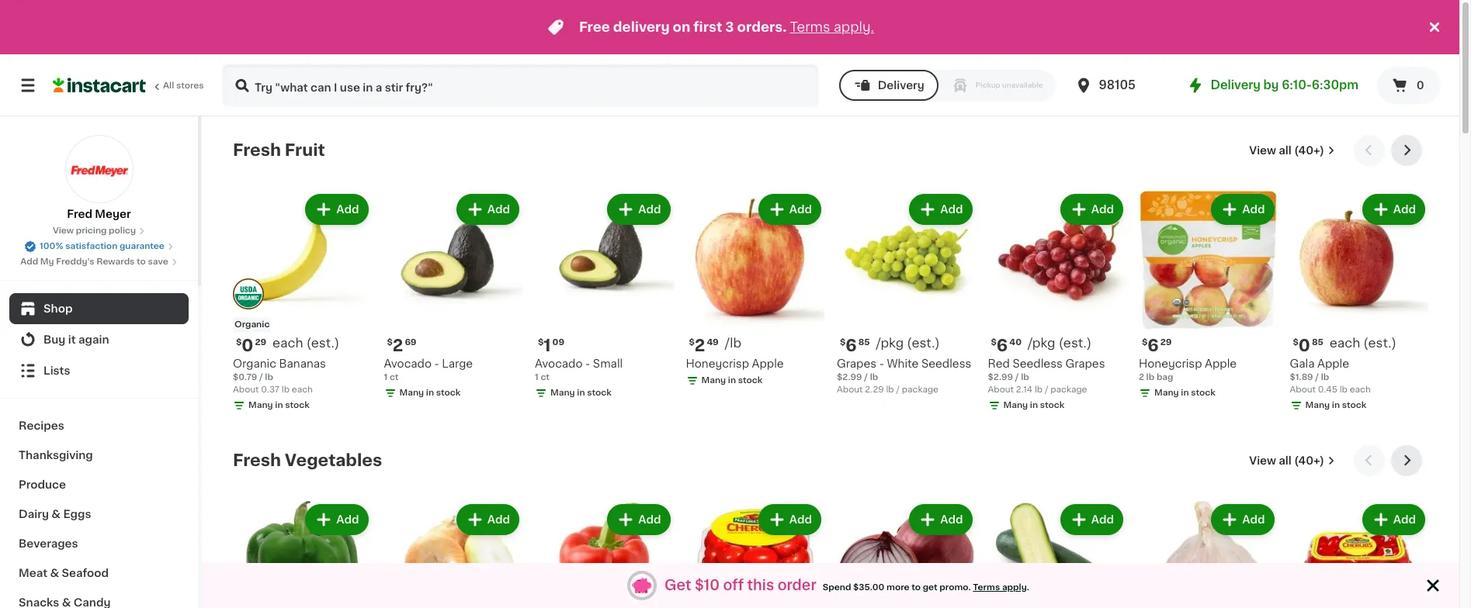 Task type: describe. For each thing, give the bounding box(es) containing it.
shop
[[43, 304, 73, 315]]

stores
[[176, 82, 204, 90]]

$ 6 85
[[840, 337, 870, 354]]

3 6 from the left
[[1148, 337, 1159, 354]]

3
[[726, 21, 734, 33]]

$35.00
[[854, 584, 885, 592]]

avocado - large 1 ct
[[384, 358, 473, 382]]

white
[[887, 358, 919, 369]]

$2.99 inside red seedless grapes $2.99 / lb about 2.14 lb / package
[[988, 373, 1014, 382]]

85 for 0
[[1312, 338, 1324, 347]]

many in stock down the avocado - large 1 ct
[[400, 389, 461, 397]]

promo.
[[940, 584, 971, 592]]

$ for $ 0 85
[[1294, 338, 1299, 347]]

in down the avocado - large 1 ct
[[426, 389, 434, 397]]

package inside red seedless grapes $2.99 / lb about 2.14 lb / package
[[1051, 386, 1088, 394]]

$ for $ 1 09
[[538, 338, 544, 347]]

gala
[[1290, 358, 1315, 369]]

honeycrisp for honeycrisp apple 2 lb bag
[[1139, 358, 1203, 369]]

fred meyer link
[[65, 135, 133, 222]]

$ 2 49 /lb
[[689, 337, 742, 354]]

avocado - small 1 ct
[[535, 358, 623, 382]]

- for 2
[[435, 358, 439, 369]]

off
[[723, 579, 744, 593]]

each (est.) for bananas
[[273, 337, 340, 349]]

many in stock down honeycrisp apple 2 lb bag
[[1155, 389, 1216, 397]]

100% satisfaction guarantee button
[[24, 238, 174, 253]]

lb up 0.37
[[265, 373, 273, 382]]

$ 0 85
[[1294, 337, 1324, 354]]

many down 2.14
[[1004, 401, 1028, 410]]

freddy's
[[56, 258, 94, 266]]

$ 2 69
[[387, 337, 417, 354]]

6 for red seedless grapes
[[997, 337, 1008, 354]]

view pricing policy
[[53, 227, 136, 235]]

grapes inside red seedless grapes $2.99 / lb about 2.14 lb / package
[[1066, 358, 1106, 369]]

49
[[707, 338, 719, 347]]

meyer
[[95, 209, 131, 220]]

(est.) for grapes - white seedless
[[907, 337, 940, 349]]

dairy & eggs
[[19, 509, 91, 520]]

about inside gala apple $1.89 / lb about 0.45 lb each
[[1290, 386, 1316, 394]]

each inside $0.85 each (estimated) element
[[1330, 337, 1361, 349]]

each inside gala apple $1.89 / lb about 0.45 lb each
[[1350, 386, 1371, 394]]

apple for honeycrisp apple
[[752, 358, 784, 369]]

stock down the avocado - large 1 ct
[[436, 389, 461, 397]]

seedless inside the grapes - white seedless $2.99 / lb about 2.29 lb / package
[[922, 358, 972, 369]]

add inside product group
[[639, 204, 661, 215]]

about inside red seedless grapes $2.99 / lb about 2.14 lb / package
[[988, 386, 1014, 394]]

organic for organic
[[235, 320, 270, 329]]

in down honeycrisp apple 2 lb bag
[[1182, 389, 1190, 397]]

/ inside 'organic bananas $0.79 / lb about 0.37 lb each'
[[259, 373, 263, 382]]

2 for $ 2 49 /lb
[[695, 337, 705, 354]]

organic bananas $0.79 / lb about 0.37 lb each
[[233, 358, 326, 394]]

dairy
[[19, 509, 49, 520]]

eggs
[[63, 509, 91, 520]]

/ right 2.14
[[1045, 386, 1049, 394]]

0 inside button
[[1417, 80, 1425, 91]]

beverages link
[[9, 530, 189, 559]]

item carousel region containing fresh fruit
[[233, 135, 1429, 433]]

0 for gala apple
[[1299, 337, 1311, 354]]

fruit
[[285, 142, 325, 158]]

100% satisfaction guarantee
[[40, 242, 165, 251]]

$10
[[695, 579, 720, 593]]

0 button
[[1378, 67, 1441, 104]]

apple for honeycrisp apple 2 lb bag
[[1205, 358, 1237, 369]]

/ up 2.14
[[1016, 373, 1019, 382]]

lb right 0.37
[[282, 386, 290, 394]]

spend
[[823, 584, 852, 592]]

in down 2.14
[[1031, 401, 1038, 410]]

avocado for 1
[[535, 358, 583, 369]]

/pkg (est.) for red seedless grapes
[[1028, 337, 1092, 349]]

buy it again link
[[9, 325, 189, 356]]

beverages
[[19, 539, 78, 550]]

gala apple $1.89 / lb about 0.45 lb each
[[1290, 358, 1371, 394]]

stock down honeycrisp apple
[[738, 376, 763, 385]]

all stores link
[[53, 64, 205, 107]]

each inside $0.29 each (estimated) element
[[273, 337, 303, 349]]

view for fresh fruit
[[1250, 145, 1277, 156]]

by
[[1264, 79, 1280, 91]]

red
[[988, 358, 1010, 369]]

/ right 2.29
[[897, 386, 900, 394]]

6:30pm
[[1312, 79, 1359, 91]]

lb right 0.45
[[1340, 386, 1348, 394]]

small
[[593, 358, 623, 369]]

apply.
[[834, 21, 875, 33]]

fred
[[67, 209, 92, 220]]

each (est.) for apple
[[1330, 337, 1397, 349]]

recipes link
[[9, 412, 189, 441]]

many down 0.45
[[1306, 401, 1331, 410]]

lb inside honeycrisp apple 2 lb bag
[[1147, 373, 1155, 382]]

delivery button
[[839, 70, 939, 101]]

meat & seafood
[[19, 569, 109, 579]]

many in stock down 0.45
[[1306, 401, 1367, 410]]

meat
[[19, 569, 47, 579]]

rewards
[[96, 258, 135, 266]]

(est.) for red seedless grapes
[[1059, 337, 1092, 349]]

thanksgiving
[[19, 450, 93, 461]]

lb right 2.29
[[887, 386, 894, 394]]

0 for organic bananas
[[242, 337, 254, 354]]

buy it again
[[43, 335, 109, 346]]

about inside the grapes - white seedless $2.99 / lb about 2.29 lb / package
[[837, 386, 863, 394]]

$ for $ 6 40
[[991, 338, 997, 347]]

seafood
[[62, 569, 109, 579]]

(est.) for organic bananas
[[306, 337, 340, 349]]

terms apply. link
[[790, 21, 875, 33]]

produce
[[19, 480, 66, 491]]

apply
[[1003, 584, 1027, 592]]

bananas
[[279, 358, 326, 369]]

2 horizontal spatial 1
[[544, 337, 551, 354]]

stock down red seedless grapes $2.99 / lb about 2.14 lb / package
[[1041, 401, 1065, 410]]

fresh fruit
[[233, 142, 325, 158]]

product group containing 1
[[535, 191, 674, 403]]

fresh for fresh fruit
[[233, 142, 281, 158]]

$0.79
[[233, 373, 257, 382]]

(40+) for fruit
[[1295, 145, 1325, 156]]

many in stock down 2.14
[[1004, 401, 1065, 410]]

2.14
[[1017, 386, 1033, 394]]

many in stock down honeycrisp apple
[[702, 376, 763, 385]]

2 for $ 2 69
[[393, 337, 403, 354]]

40
[[1010, 338, 1022, 347]]

(est.) for gala apple
[[1364, 337, 1397, 349]]

in down honeycrisp apple
[[728, 376, 736, 385]]

honeycrisp apple 2 lb bag
[[1139, 358, 1237, 382]]

$ for $ 0 29
[[236, 338, 242, 347]]

honeycrisp apple
[[686, 358, 784, 369]]

each inside 'organic bananas $0.79 / lb about 0.37 lb each'
[[292, 386, 313, 394]]

lists link
[[9, 356, 189, 387]]

terms apply button
[[973, 582, 1027, 595]]

service type group
[[839, 70, 1056, 101]]

stock down honeycrisp apple 2 lb bag
[[1192, 389, 1216, 397]]

fresh for fresh vegetables
[[233, 453, 281, 469]]

add my freddy's rewards to save
[[20, 258, 168, 266]]

item badge image
[[233, 279, 264, 310]]

guarantee
[[120, 242, 165, 251]]

free
[[579, 21, 610, 33]]

delivery for delivery by 6:10-6:30pm
[[1211, 79, 1261, 91]]

get
[[665, 579, 692, 593]]

fresh vegetables
[[233, 453, 382, 469]]

honeycrisp for honeycrisp apple
[[686, 358, 749, 369]]

view all (40+) button for fresh vegetables
[[1244, 446, 1342, 477]]

1 for 2
[[384, 373, 388, 382]]

main content containing fresh fruit
[[202, 116, 1460, 609]]

2.29
[[865, 386, 884, 394]]

6:10-
[[1282, 79, 1312, 91]]

$2.49 per pound element
[[686, 336, 825, 356]]

many down bag
[[1155, 389, 1179, 397]]

lb right 2.14
[[1035, 386, 1043, 394]]

get $10 off this order spend $35.00 more to get promo. terms apply .
[[665, 579, 1030, 593]]

meat & seafood link
[[9, 559, 189, 589]]

grapes - white seedless $2.99 / lb about 2.29 lb / package
[[837, 358, 972, 394]]

buy
[[43, 335, 66, 346]]

$ 6 29
[[1142, 337, 1172, 354]]

$ 6 40
[[991, 337, 1022, 354]]

dairy & eggs link
[[9, 500, 189, 530]]

limited time offer region
[[0, 0, 1426, 54]]

on
[[673, 21, 691, 33]]

Search field
[[224, 65, 818, 106]]

bag
[[1157, 373, 1174, 382]]

$ for $ 2 49 /lb
[[689, 338, 695, 347]]

close image
[[1424, 577, 1443, 596]]

avocado for 2
[[384, 358, 432, 369]]



Task type: vqa. For each thing, say whether or not it's contained in the screenshot.
pillsbury ready to bake refrigerated chocolate chip cookie dough
no



Task type: locate. For each thing, give the bounding box(es) containing it.
2 apple from the left
[[1205, 358, 1237, 369]]

2 $ from the left
[[387, 338, 393, 347]]

85 inside $ 6 85
[[859, 338, 870, 347]]

0 horizontal spatial /pkg (est.)
[[877, 337, 940, 349]]

0 horizontal spatial apple
[[752, 358, 784, 369]]

$ left 69
[[387, 338, 393, 347]]

1 vertical spatial fresh
[[233, 453, 281, 469]]

2 $2.99 from the left
[[988, 373, 1014, 382]]

many in stock down the avocado - small 1 ct
[[551, 389, 612, 397]]

0 horizontal spatial to
[[137, 258, 146, 266]]

delivery inside the delivery by 6:10-6:30pm link
[[1211, 79, 1261, 91]]

each (est.) up bananas at the left bottom
[[273, 337, 340, 349]]

29 inside $ 0 29
[[255, 338, 266, 347]]

0 horizontal spatial 85
[[859, 338, 870, 347]]

view all (40+) button for fresh fruit
[[1244, 135, 1342, 166]]

1 view all (40+) from the top
[[1250, 145, 1325, 156]]

package down white
[[902, 386, 939, 394]]

/pkg inside $6.40 per package (estimated) element
[[1028, 337, 1056, 349]]

1 horizontal spatial package
[[1051, 386, 1088, 394]]

seedless inside red seedless grapes $2.99 / lb about 2.14 lb / package
[[1013, 358, 1063, 369]]

1 vertical spatial (40+)
[[1295, 456, 1325, 467]]

0 horizontal spatial seedless
[[922, 358, 972, 369]]

& left eggs
[[51, 509, 61, 520]]

5 $ from the left
[[840, 338, 846, 347]]

to down 'guarantee' on the top
[[137, 258, 146, 266]]

view all (40+) for fruit
[[1250, 145, 1325, 156]]

apple inside honeycrisp apple 2 lb bag
[[1205, 358, 1237, 369]]

1 /pkg (est.) from the left
[[877, 337, 940, 349]]

$ 1 09
[[538, 337, 565, 354]]

1 vertical spatial view
[[53, 227, 74, 235]]

in
[[728, 376, 736, 385], [426, 389, 434, 397], [577, 389, 585, 397], [1182, 389, 1190, 397], [275, 401, 283, 410], [1031, 401, 1038, 410], [1333, 401, 1341, 410]]

/
[[259, 373, 263, 382], [865, 373, 868, 382], [1016, 373, 1019, 382], [1316, 373, 1320, 382], [897, 386, 900, 394], [1045, 386, 1049, 394]]

all
[[163, 82, 174, 90]]

$ 0 29
[[236, 337, 266, 354]]

view all (40+) for vegetables
[[1250, 456, 1325, 467]]

3 apple from the left
[[1318, 358, 1350, 369]]

item carousel region
[[233, 135, 1429, 433], [233, 446, 1429, 609]]

view for fresh vegetables
[[1250, 456, 1277, 467]]

$ for $ 2 69
[[387, 338, 393, 347]]

apple
[[752, 358, 784, 369], [1205, 358, 1237, 369], [1318, 358, 1350, 369]]

1 - from the left
[[435, 358, 439, 369]]

about down $1.89
[[1290, 386, 1316, 394]]

ct for 2
[[390, 373, 399, 382]]

6 inside $6.40 per package (estimated) element
[[997, 337, 1008, 354]]

organic inside 'organic bananas $0.79 / lb about 0.37 lb each'
[[233, 358, 276, 369]]

1 item carousel region from the top
[[233, 135, 1429, 433]]

0 vertical spatial (40+)
[[1295, 145, 1325, 156]]

None search field
[[222, 64, 819, 107]]

0 horizontal spatial grapes
[[837, 358, 877, 369]]

2 inside honeycrisp apple 2 lb bag
[[1139, 373, 1145, 382]]

- for 1
[[586, 358, 590, 369]]

each up gala apple $1.89 / lb about 0.45 lb each
[[1330, 337, 1361, 349]]

grapes down $6.40 per package (estimated) element
[[1066, 358, 1106, 369]]

2 horizontal spatial 6
[[1148, 337, 1159, 354]]

many down 0.37
[[249, 401, 273, 410]]

0 vertical spatial fresh
[[233, 142, 281, 158]]

1 6 from the left
[[846, 337, 857, 354]]

/pkg (est.) up white
[[877, 337, 940, 349]]

0
[[1417, 80, 1425, 91], [242, 337, 254, 354], [1299, 337, 1311, 354]]

1 grapes from the left
[[837, 358, 877, 369]]

2 item carousel region from the top
[[233, 446, 1429, 609]]

0 vertical spatial view all (40+) button
[[1244, 135, 1342, 166]]

$2.99 inside the grapes - white seedless $2.99 / lb about 2.29 lb / package
[[837, 373, 863, 382]]

stock down "small"
[[587, 389, 612, 397]]

1 view all (40+) button from the top
[[1244, 135, 1342, 166]]

each
[[273, 337, 303, 349], [1330, 337, 1361, 349], [292, 386, 313, 394], [1350, 386, 1371, 394]]

2 all from the top
[[1279, 456, 1292, 467]]

2 honeycrisp from the left
[[1139, 358, 1203, 369]]

all
[[1279, 145, 1292, 156], [1279, 456, 1292, 467]]

honeycrisp down $ 2 49 /lb
[[686, 358, 749, 369]]

/ up 2.29
[[865, 373, 868, 382]]

1 horizontal spatial delivery
[[1211, 79, 1261, 91]]

organic for organic bananas $0.79 / lb about 0.37 lb each
[[233, 358, 276, 369]]

/pkg (est.) up red seedless grapes $2.99 / lb about 2.14 lb / package
[[1028, 337, 1092, 349]]

0 horizontal spatial -
[[435, 358, 439, 369]]

85 inside $ 0 85
[[1312, 338, 1324, 347]]

1 horizontal spatial terms
[[973, 584, 1001, 592]]

avocado down $ 1 09
[[535, 358, 583, 369]]

fresh left fruit
[[233, 142, 281, 158]]

4 $ from the left
[[689, 338, 695, 347]]

/pkg inside the $6.85 per package (estimated) element
[[877, 337, 904, 349]]

2 - from the left
[[586, 358, 590, 369]]

- inside the avocado - small 1 ct
[[586, 358, 590, 369]]

delivery inside delivery button
[[878, 80, 925, 91]]

2 grapes from the left
[[1066, 358, 1106, 369]]

each (est.) up gala apple $1.89 / lb about 0.45 lb each
[[1330, 337, 1397, 349]]

(40+) for vegetables
[[1295, 456, 1325, 467]]

2 fresh from the top
[[233, 453, 281, 469]]

2 (40+) from the top
[[1295, 456, 1325, 467]]

- inside the grapes - white seedless $2.99 / lb about 2.29 lb / package
[[880, 358, 885, 369]]

to inside add my freddy's rewards to save link
[[137, 258, 146, 266]]

0 vertical spatial terms
[[790, 21, 831, 33]]

3 $ from the left
[[538, 338, 544, 347]]

view all (40+) button
[[1244, 135, 1342, 166], [1244, 446, 1342, 477]]

69
[[405, 338, 417, 347]]

save
[[148, 258, 168, 266]]

1 (est.) from the left
[[306, 337, 340, 349]]

2 29 from the left
[[1161, 338, 1172, 347]]

produce link
[[9, 471, 189, 500]]

all for fresh fruit
[[1279, 145, 1292, 156]]

- left "small"
[[586, 358, 590, 369]]

1 horizontal spatial each (est.)
[[1330, 337, 1397, 349]]

0 horizontal spatial ct
[[390, 373, 399, 382]]

6 for grapes - white seedless
[[846, 337, 857, 354]]

each (est.) inside $0.85 each (estimated) element
[[1330, 337, 1397, 349]]

$ inside $ 2 49 /lb
[[689, 338, 695, 347]]

view all (40+)
[[1250, 145, 1325, 156], [1250, 456, 1325, 467]]

1 down "$ 2 69"
[[384, 373, 388, 382]]

delivery for delivery
[[878, 80, 925, 91]]

organic up $ 0 29
[[235, 320, 270, 329]]

1 vertical spatial organic
[[233, 358, 276, 369]]

terms left apply.
[[790, 21, 831, 33]]

85 for 6
[[859, 338, 870, 347]]

shop link
[[9, 294, 189, 325]]

$ inside $ 6 40
[[991, 338, 997, 347]]

3 (est.) from the left
[[1059, 337, 1092, 349]]

1 down $ 1 09
[[535, 373, 539, 382]]

1 horizontal spatial $2.99
[[988, 373, 1014, 382]]

to left get
[[912, 584, 921, 592]]

1 inside the avocado - large 1 ct
[[384, 373, 388, 382]]

(40+) down 0.45
[[1295, 456, 1325, 467]]

1 horizontal spatial ct
[[541, 373, 550, 382]]

delivery by 6:10-6:30pm link
[[1186, 76, 1359, 95]]

0 horizontal spatial 1
[[384, 373, 388, 382]]

instacart logo image
[[53, 76, 146, 95]]

stock down 'organic bananas $0.79 / lb about 0.37 lb each' at the left of the page
[[285, 401, 310, 410]]

1 85 from the left
[[859, 338, 870, 347]]

(est.)
[[306, 337, 340, 349], [907, 337, 940, 349], [1059, 337, 1092, 349], [1364, 337, 1397, 349]]

1 horizontal spatial 1
[[535, 373, 539, 382]]

0.37
[[261, 386, 280, 394]]

2 horizontal spatial apple
[[1318, 358, 1350, 369]]

1 $ from the left
[[236, 338, 242, 347]]

ct for 1
[[541, 373, 550, 382]]

terms left "apply" on the bottom of page
[[973, 584, 1001, 592]]

each (est.)
[[273, 337, 340, 349], [1330, 337, 1397, 349]]

lb
[[265, 373, 273, 382], [870, 373, 879, 382], [1021, 373, 1030, 382], [1147, 373, 1155, 382], [1322, 373, 1330, 382], [282, 386, 290, 394], [887, 386, 894, 394], [1035, 386, 1043, 394], [1340, 386, 1348, 394]]

1 horizontal spatial avocado
[[535, 358, 583, 369]]

1 vertical spatial all
[[1279, 456, 1292, 467]]

$ up the $0.79
[[236, 338, 242, 347]]

0 horizontal spatial honeycrisp
[[686, 358, 749, 369]]

1
[[544, 337, 551, 354], [384, 373, 388, 382], [535, 373, 539, 382]]

about left 2.29
[[837, 386, 863, 394]]

85 up 2.29
[[859, 338, 870, 347]]

/ right $1.89
[[1316, 373, 1320, 382]]

free delivery on first 3 orders. terms apply.
[[579, 21, 875, 33]]

- inside the avocado - large 1 ct
[[435, 358, 439, 369]]

1 29 from the left
[[255, 338, 266, 347]]

(est.) up red seedless grapes $2.99 / lb about 2.14 lb / package
[[1059, 337, 1092, 349]]

order
[[778, 579, 817, 593]]

1 horizontal spatial /pkg (est.)
[[1028, 337, 1092, 349]]

29 up the $0.79
[[255, 338, 266, 347]]

0 vertical spatial to
[[137, 258, 146, 266]]

& for dairy
[[51, 509, 61, 520]]

1 horizontal spatial 6
[[997, 337, 1008, 354]]

(est.) up gala apple $1.89 / lb about 0.45 lb each
[[1364, 337, 1397, 349]]

fred meyer logo image
[[65, 135, 133, 203]]

2 left bag
[[1139, 373, 1145, 382]]

1 horizontal spatial grapes
[[1066, 358, 1106, 369]]

each right 0.45
[[1350, 386, 1371, 394]]

6 up the grapes - white seedless $2.99 / lb about 2.29 lb / package
[[846, 337, 857, 354]]

2 (est.) from the left
[[907, 337, 940, 349]]

organic up the $0.79
[[233, 358, 276, 369]]

/pkg (est.) for grapes - white seedless
[[877, 337, 940, 349]]

$ inside $ 0 29
[[236, 338, 242, 347]]

1 package from the left
[[902, 386, 939, 394]]

$ inside $ 6 85
[[840, 338, 846, 347]]

/pkg right '40'
[[1028, 337, 1056, 349]]

1 honeycrisp from the left
[[686, 358, 749, 369]]

package inside the grapes - white seedless $2.99 / lb about 2.29 lb / package
[[902, 386, 939, 394]]

lb up 2.14
[[1021, 373, 1030, 382]]

many
[[702, 376, 726, 385], [400, 389, 424, 397], [551, 389, 575, 397], [1155, 389, 1179, 397], [249, 401, 273, 410], [1004, 401, 1028, 410], [1306, 401, 1331, 410]]

(est.) up white
[[907, 337, 940, 349]]

2 left "49"
[[695, 337, 705, 354]]

package right 2.14
[[1051, 386, 1088, 394]]

0 horizontal spatial 0
[[242, 337, 254, 354]]

1 for 1
[[535, 373, 539, 382]]

$2.99 down $ 6 85
[[837, 373, 863, 382]]

$6.40 per package (estimated) element
[[988, 336, 1127, 356]]

avocado inside the avocado - large 1 ct
[[384, 358, 432, 369]]

many down the avocado - large 1 ct
[[400, 389, 424, 397]]

all stores
[[163, 82, 204, 90]]

honeycrisp inside honeycrisp apple 2 lb bag
[[1139, 358, 1203, 369]]

apple for gala apple $1.89 / lb about 0.45 lb each
[[1318, 358, 1350, 369]]

ct inside the avocado - small 1 ct
[[541, 373, 550, 382]]

2 view all (40+) from the top
[[1250, 456, 1325, 467]]

1 vertical spatial &
[[50, 569, 59, 579]]

terms inside get $10 off this order spend $35.00 more to get promo. terms apply .
[[973, 584, 1001, 592]]

4 (est.) from the left
[[1364, 337, 1397, 349]]

each up bananas at the left bottom
[[273, 337, 303, 349]]

2 view all (40+) button from the top
[[1244, 446, 1342, 477]]

2 seedless from the left
[[1013, 358, 1063, 369]]

all for fresh vegetables
[[1279, 456, 1292, 467]]

1 horizontal spatial 85
[[1312, 338, 1324, 347]]

item carousel region containing fresh vegetables
[[233, 446, 1429, 609]]

seedless
[[922, 358, 972, 369], [1013, 358, 1063, 369]]

0 horizontal spatial 2
[[393, 337, 403, 354]]

1 ct from the left
[[390, 373, 399, 382]]

29 inside $ 6 29
[[1161, 338, 1172, 347]]

6 $ from the left
[[991, 338, 997, 347]]

more
[[887, 584, 910, 592]]

1 horizontal spatial 0
[[1299, 337, 1311, 354]]

1 $2.99 from the left
[[837, 373, 863, 382]]

$ for $ 6 85
[[840, 338, 846, 347]]

pricing
[[76, 227, 107, 235]]

lb up 0.45
[[1322, 373, 1330, 382]]

2 inside $ 2 49 /lb
[[695, 337, 705, 354]]

3 about from the left
[[988, 386, 1014, 394]]

6
[[846, 337, 857, 354], [997, 337, 1008, 354], [1148, 337, 1159, 354]]

$ left '40'
[[991, 338, 997, 347]]

1 horizontal spatial 2
[[695, 337, 705, 354]]

2 /pkg from the left
[[1028, 337, 1056, 349]]

1 horizontal spatial honeycrisp
[[1139, 358, 1203, 369]]

add button
[[307, 196, 367, 224], [458, 196, 518, 224], [609, 196, 669, 224], [760, 196, 820, 224], [911, 196, 971, 224], [1062, 196, 1122, 224], [1213, 196, 1273, 224], [1364, 196, 1424, 224], [307, 506, 367, 534], [458, 506, 518, 534], [609, 506, 669, 534], [760, 506, 820, 534], [911, 506, 971, 534], [1062, 506, 1122, 534], [1213, 506, 1273, 534], [1364, 506, 1424, 534]]

(est.) up bananas at the left bottom
[[306, 337, 340, 349]]

6 up bag
[[1148, 337, 1159, 354]]

seedless down $6.40 per package (estimated) element
[[1013, 358, 1063, 369]]

in down 0.37
[[275, 401, 283, 410]]

(est.) inside $0.29 each (estimated) element
[[306, 337, 340, 349]]

orders.
[[737, 21, 787, 33]]

1 vertical spatial view all (40+)
[[1250, 456, 1325, 467]]

0 vertical spatial all
[[1279, 145, 1292, 156]]

many inside product group
[[551, 389, 575, 397]]

get
[[923, 584, 938, 592]]

honeycrisp up bag
[[1139, 358, 1203, 369]]

satisfaction
[[65, 242, 117, 251]]

1 horizontal spatial to
[[912, 584, 921, 592]]

many down the avocado - small 1 ct
[[551, 389, 575, 397]]

1 all from the top
[[1279, 145, 1292, 156]]

$ inside $ 0 85
[[1294, 338, 1299, 347]]

in down the avocado - small 1 ct
[[577, 389, 585, 397]]

1 horizontal spatial 29
[[1161, 338, 1172, 347]]

fred meyer
[[67, 209, 131, 220]]

1 inside the avocado - small 1 ct
[[535, 373, 539, 382]]

29 up bag
[[1161, 338, 1172, 347]]

about inside 'organic bananas $0.79 / lb about 0.37 lb each'
[[233, 386, 259, 394]]

0 vertical spatial organic
[[235, 320, 270, 329]]

recipes
[[19, 421, 64, 432]]

7 $ from the left
[[1142, 338, 1148, 347]]

6 left '40'
[[997, 337, 1008, 354]]

1 vertical spatial view all (40+) button
[[1244, 446, 1342, 477]]

0 vertical spatial &
[[51, 509, 61, 520]]

0 horizontal spatial $2.99
[[837, 373, 863, 382]]

/lb
[[725, 337, 742, 349]]

honeycrisp
[[686, 358, 749, 369], [1139, 358, 1203, 369]]

2 each (est.) from the left
[[1330, 337, 1397, 349]]

1 apple from the left
[[752, 358, 784, 369]]

1 vertical spatial to
[[912, 584, 921, 592]]

it
[[68, 335, 76, 346]]

apple inside gala apple $1.89 / lb about 0.45 lb each
[[1318, 358, 1350, 369]]

0 vertical spatial view
[[1250, 145, 1277, 156]]

2 package from the left
[[1051, 386, 1088, 394]]

(40+) down 6:10-
[[1295, 145, 1325, 156]]

/pkg for grapes - white seedless
[[877, 337, 904, 349]]

0 vertical spatial item carousel region
[[233, 135, 1429, 433]]

/ inside gala apple $1.89 / lb about 0.45 lb each
[[1316, 373, 1320, 382]]

many in stock inside product group
[[551, 389, 612, 397]]

/pkg (est.) inside $6.40 per package (estimated) element
[[1028, 337, 1092, 349]]

terms inside limited time offer region
[[790, 21, 831, 33]]

ct down $ 1 09
[[541, 373, 550, 382]]

1 horizontal spatial apple
[[1205, 358, 1237, 369]]

$ inside $ 6 29
[[1142, 338, 1148, 347]]

each (est.) inside $0.29 each (estimated) element
[[273, 337, 340, 349]]

avocado down "$ 2 69"
[[384, 358, 432, 369]]

many in stock down 0.37
[[249, 401, 310, 410]]

2 avocado from the left
[[535, 358, 583, 369]]

2 about from the left
[[837, 386, 863, 394]]

1 avocado from the left
[[384, 358, 432, 369]]

$6.85 per package (estimated) element
[[837, 336, 976, 356]]

lb up 2.29
[[870, 373, 879, 382]]

$ left "49"
[[689, 338, 695, 347]]

stock down gala apple $1.89 / lb about 0.45 lb each
[[1343, 401, 1367, 410]]

$0.29 each (estimated) element
[[233, 336, 372, 356]]

product group
[[233, 191, 372, 415], [384, 191, 523, 403], [535, 191, 674, 403], [686, 191, 825, 390], [837, 191, 976, 396], [988, 191, 1127, 415], [1139, 191, 1278, 403], [1290, 191, 1429, 415], [233, 502, 372, 609], [384, 502, 523, 609], [535, 502, 674, 609], [686, 502, 825, 609], [837, 502, 976, 609], [988, 502, 1127, 609], [1139, 502, 1278, 609], [1290, 502, 1429, 609]]

in down 0.45
[[1333, 401, 1341, 410]]

large
[[442, 358, 473, 369]]

avocado inside the avocado - small 1 ct
[[535, 358, 583, 369]]

1 about from the left
[[233, 386, 259, 394]]

(est.) inside $0.85 each (estimated) element
[[1364, 337, 1397, 349]]

09
[[553, 338, 565, 347]]

organic
[[235, 320, 270, 329], [233, 358, 276, 369]]

2 /pkg (est.) from the left
[[1028, 337, 1092, 349]]

(est.) inside the $6.85 per package (estimated) element
[[907, 337, 940, 349]]

$
[[236, 338, 242, 347], [387, 338, 393, 347], [538, 338, 544, 347], [689, 338, 695, 347], [840, 338, 846, 347], [991, 338, 997, 347], [1142, 338, 1148, 347], [1294, 338, 1299, 347]]

/pkg
[[877, 337, 904, 349], [1028, 337, 1056, 349]]

1 vertical spatial terms
[[973, 584, 1001, 592]]

98105
[[1099, 79, 1136, 91]]

add my freddy's rewards to save link
[[20, 256, 178, 269]]

6 inside the $6.85 per package (estimated) element
[[846, 337, 857, 354]]

0 horizontal spatial avocado
[[384, 358, 432, 369]]

4 about from the left
[[1290, 386, 1316, 394]]

2 vertical spatial view
[[1250, 456, 1277, 467]]

0 vertical spatial view all (40+)
[[1250, 145, 1325, 156]]

get $10 off this order status
[[659, 578, 1036, 595]]

this
[[748, 579, 775, 593]]

3 - from the left
[[880, 358, 885, 369]]

0 horizontal spatial delivery
[[878, 80, 925, 91]]

85 up gala
[[1312, 338, 1324, 347]]

$ left 09
[[538, 338, 544, 347]]

2 ct from the left
[[541, 373, 550, 382]]

to
[[137, 258, 146, 266], [912, 584, 921, 592]]

$ inside "$ 2 69"
[[387, 338, 393, 347]]

/pkg up white
[[877, 337, 904, 349]]

lists
[[43, 366, 70, 377]]

main content
[[202, 116, 1460, 609]]

100%
[[40, 242, 63, 251]]

0 horizontal spatial package
[[902, 386, 939, 394]]

2 horizontal spatial -
[[880, 358, 885, 369]]

(est.) inside $6.40 per package (estimated) element
[[1059, 337, 1092, 349]]

2
[[393, 337, 403, 354], [695, 337, 705, 354], [1139, 373, 1145, 382]]

& right meat
[[50, 569, 59, 579]]

about down the $0.79
[[233, 386, 259, 394]]

/pkg (est.) inside the $6.85 per package (estimated) element
[[877, 337, 940, 349]]

8 $ from the left
[[1294, 338, 1299, 347]]

0 horizontal spatial 6
[[846, 337, 857, 354]]

1 horizontal spatial seedless
[[1013, 358, 1063, 369]]

ct inside the avocado - large 1 ct
[[390, 373, 399, 382]]

$ for $ 6 29
[[1142, 338, 1148, 347]]

stock
[[738, 376, 763, 385], [436, 389, 461, 397], [587, 389, 612, 397], [1192, 389, 1216, 397], [285, 401, 310, 410], [1041, 401, 1065, 410], [1343, 401, 1367, 410]]

about left 2.14
[[988, 386, 1014, 394]]

/pkg for red seedless grapes
[[1028, 337, 1056, 349]]

1 /pkg from the left
[[877, 337, 904, 349]]

2 left 69
[[393, 337, 403, 354]]

0 horizontal spatial terms
[[790, 21, 831, 33]]

2 horizontal spatial 2
[[1139, 373, 1145, 382]]

$1.89
[[1290, 373, 1314, 382]]

many down honeycrisp apple
[[702, 376, 726, 385]]

.
[[1027, 584, 1030, 592]]

1 horizontal spatial -
[[586, 358, 590, 369]]

fresh down 0.37
[[233, 453, 281, 469]]

grapes
[[837, 358, 877, 369], [1066, 358, 1106, 369]]

1 fresh from the top
[[233, 142, 281, 158]]

98105 button
[[1075, 64, 1168, 107]]

1 each (est.) from the left
[[273, 337, 340, 349]]

$0.85 each (estimated) element
[[1290, 336, 1429, 356]]

2 85 from the left
[[1312, 338, 1324, 347]]

$ up the grapes - white seedless $2.99 / lb about 2.29 lb / package
[[840, 338, 846, 347]]

$ up gala
[[1294, 338, 1299, 347]]

1 seedless from the left
[[922, 358, 972, 369]]

grapes down $ 6 85
[[837, 358, 877, 369]]

0 horizontal spatial /pkg
[[877, 337, 904, 349]]

0 horizontal spatial each (est.)
[[273, 337, 340, 349]]

each down bananas at the left bottom
[[292, 386, 313, 394]]

- left white
[[880, 358, 885, 369]]

delivery by 6:10-6:30pm
[[1211, 79, 1359, 91]]

grapes inside the grapes - white seedless $2.99 / lb about 2.29 lb / package
[[837, 358, 877, 369]]

2 6 from the left
[[997, 337, 1008, 354]]

& for meat
[[50, 569, 59, 579]]

2 horizontal spatial 0
[[1417, 80, 1425, 91]]

lb left bag
[[1147, 373, 1155, 382]]

policy
[[109, 227, 136, 235]]

to inside get $10 off this order spend $35.00 more to get promo. terms apply .
[[912, 584, 921, 592]]

first
[[694, 21, 723, 33]]

1 (40+) from the top
[[1295, 145, 1325, 156]]

delivery
[[613, 21, 670, 33]]

fresh
[[233, 142, 281, 158], [233, 453, 281, 469]]

1 vertical spatial item carousel region
[[233, 446, 1429, 609]]

avocado
[[384, 358, 432, 369], [535, 358, 583, 369]]

0 horizontal spatial 29
[[255, 338, 266, 347]]

1 horizontal spatial /pkg
[[1028, 337, 1056, 349]]

29 for 6
[[1161, 338, 1172, 347]]

29 for 0
[[255, 338, 266, 347]]

$ inside $ 1 09
[[538, 338, 544, 347]]



